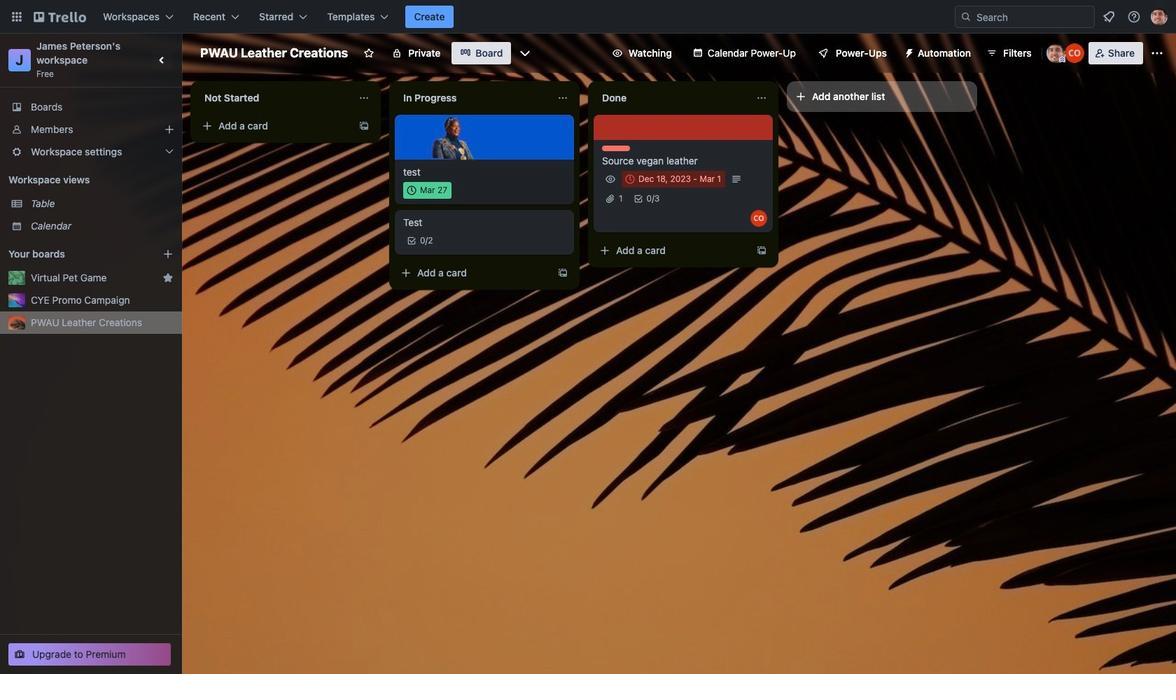 Task type: locate. For each thing, give the bounding box(es) containing it.
back to home image
[[34, 6, 86, 28]]

primary element
[[0, 0, 1176, 34]]

starred icon image
[[162, 272, 174, 284]]

sm image
[[898, 42, 918, 62]]

None checkbox
[[403, 182, 452, 199]]

0 vertical spatial create from template… image
[[358, 120, 370, 132]]

0 horizontal spatial create from template… image
[[358, 120, 370, 132]]

create from template… image
[[358, 120, 370, 132], [756, 245, 767, 256]]

christina overa (christinaovera) image
[[750, 210, 767, 227]]

search image
[[960, 11, 972, 22]]

None checkbox
[[622, 171, 725, 188]]

Board name text field
[[193, 42, 355, 64]]

this member is an admin of this board. image
[[1059, 57, 1065, 63]]

1 horizontal spatial create from template… image
[[756, 245, 767, 256]]

christina overa (christinaovera) image
[[1065, 43, 1084, 63]]

add board image
[[162, 249, 174, 260]]

None text field
[[196, 87, 353, 109], [395, 87, 552, 109], [594, 87, 750, 109], [196, 87, 353, 109], [395, 87, 552, 109], [594, 87, 750, 109]]

create from template… image
[[557, 267, 568, 279]]

customize views image
[[518, 46, 532, 60]]



Task type: vqa. For each thing, say whether or not it's contained in the screenshot.
'cards'
no



Task type: describe. For each thing, give the bounding box(es) containing it.
open information menu image
[[1127, 10, 1141, 24]]

james peterson (jamespeterson93) image
[[1151, 8, 1168, 25]]

0 notifications image
[[1100, 8, 1117, 25]]

star or unstar board image
[[363, 48, 375, 59]]

james peterson (jamespeterson93) image
[[1046, 43, 1066, 63]]

color: bold red, title: "sourcing" element
[[602, 146, 630, 151]]

Search field
[[972, 7, 1094, 27]]

https://media2.giphy.com/media/vhqa3tryiebmkd5qih/100w.gif?cid=ad960664tuux3ictzc2l4kkstlpkpgfee3kg7e05hcw8694d&ep=v1_stickers_search&rid=100w.gif&ct=s image
[[431, 113, 479, 161]]

1 vertical spatial create from template… image
[[756, 245, 767, 256]]

your boards with 3 items element
[[8, 246, 141, 263]]

workspace navigation collapse icon image
[[153, 50, 172, 70]]

show menu image
[[1150, 46, 1164, 60]]



